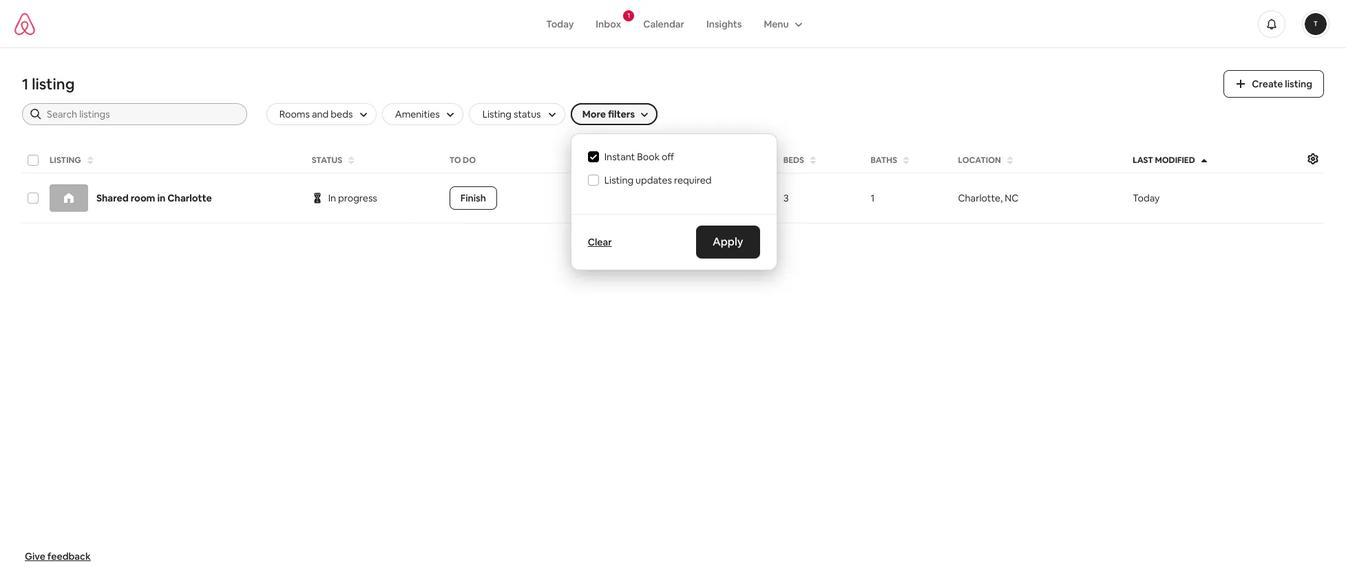 Task type: vqa. For each thing, say whether or not it's contained in the screenshot.
first "8+" button from the bottom of the Filters dialog
no



Task type: locate. For each thing, give the bounding box(es) containing it.
shared room in charlotte
[[96, 192, 212, 205]]

required
[[674, 174, 712, 187]]

0 horizontal spatial today
[[546, 18, 574, 30]]

charlotte,
[[958, 192, 1003, 205]]

book
[[637, 151, 660, 163], [624, 155, 648, 166]]

1 horizontal spatial listing
[[1285, 78, 1313, 90]]

give feedback button
[[19, 545, 96, 569]]

instant down more filters
[[587, 155, 622, 166]]

book inside button
[[624, 155, 648, 166]]

today left inbox at the top of the page
[[546, 18, 574, 30]]

create listing
[[1252, 78, 1313, 90]]

listing
[[32, 74, 75, 94], [1285, 78, 1313, 90]]

listing for create listing
[[1285, 78, 1313, 90]]

book up updates
[[624, 155, 648, 166]]

1
[[627, 11, 630, 20], [22, 74, 29, 94], [871, 192, 875, 205]]

0 vertical spatial 1
[[627, 11, 630, 20]]

filters
[[608, 108, 635, 121]]

book inside apply dialog
[[637, 151, 660, 163]]

listing
[[50, 155, 81, 166], [605, 174, 634, 187]]

1 vertical spatial 1
[[22, 74, 29, 94]]

2 vertical spatial 1
[[871, 192, 875, 205]]

menu
[[764, 18, 789, 30]]

menu button
[[753, 11, 811, 37]]

0 horizontal spatial listing
[[50, 155, 81, 166]]

0 vertical spatial today
[[546, 18, 574, 30]]

insights
[[707, 18, 742, 30]]

1 for 1 listing
[[22, 74, 29, 94]]

1 horizontal spatial today
[[1133, 192, 1160, 205]]

listing updates required
[[605, 174, 712, 187]]

last
[[1133, 155, 1154, 166]]

book for instant book off
[[637, 151, 660, 163]]

listing inside the create listing "link"
[[1285, 78, 1313, 90]]

calendar link
[[632, 11, 696, 37]]

1 vertical spatial listing
[[605, 174, 634, 187]]

1 horizontal spatial 1
[[627, 11, 630, 20]]

instant book
[[587, 155, 648, 166]]

progress
[[338, 192, 377, 205]]

instant down filters
[[605, 151, 635, 163]]

apply dialog
[[571, 134, 777, 271]]

today
[[546, 18, 574, 30], [1133, 192, 1160, 205]]

off
[[662, 151, 674, 163]]

instant inside button
[[587, 155, 622, 166]]

instant inside apply dialog
[[605, 151, 635, 163]]

1 horizontal spatial listing
[[605, 174, 634, 187]]

instant
[[605, 151, 635, 163], [587, 155, 622, 166]]

3
[[784, 192, 789, 205]]

0 vertical spatial listing
[[50, 155, 81, 166]]

1 inside inbox 1 calendar
[[627, 11, 630, 20]]

listing inside apply dialog
[[605, 174, 634, 187]]

more filters button
[[571, 103, 658, 125]]

book left 'off'
[[637, 151, 660, 163]]

shared
[[96, 192, 129, 205]]

0 horizontal spatial listing
[[32, 74, 75, 94]]

in progress
[[328, 192, 377, 205]]

book for instant book
[[624, 155, 648, 166]]

1 vertical spatial today
[[1133, 192, 1160, 205]]

charlotte, nc
[[958, 192, 1019, 205]]

main navigation menu image
[[1305, 13, 1327, 35]]

apply button
[[696, 226, 760, 259]]

give feedback
[[25, 551, 91, 563]]

instant book off
[[605, 151, 674, 163]]

listing inside listing button
[[50, 155, 81, 166]]

inbox
[[596, 18, 621, 30]]

apply
[[713, 235, 744, 249]]

0 horizontal spatial 1
[[22, 74, 29, 94]]

room
[[131, 192, 155, 205]]

today down last
[[1133, 192, 1160, 205]]

create
[[1252, 78, 1283, 90]]

today link
[[535, 11, 585, 37]]

beds button
[[779, 151, 864, 170]]

2 horizontal spatial 1
[[871, 192, 875, 205]]

clear
[[588, 236, 612, 249]]

insights link
[[696, 11, 753, 37]]



Task type: describe. For each thing, give the bounding box(es) containing it.
listing for 1 listing
[[32, 74, 75, 94]]

in
[[157, 192, 165, 205]]

last modified button
[[1129, 151, 1301, 170]]

1 listing heading
[[22, 74, 1208, 94]]

last modified
[[1133, 155, 1196, 166]]

listing button
[[45, 151, 305, 170]]

nc
[[1005, 192, 1019, 205]]

status button
[[308, 151, 443, 170]]

more filters
[[583, 108, 635, 121]]

inbox 1 calendar
[[596, 11, 685, 30]]

calendar
[[643, 18, 685, 30]]

1 listing
[[22, 74, 75, 94]]

give
[[25, 551, 45, 563]]

Search text field
[[47, 107, 238, 121]]

baths
[[871, 155, 898, 166]]

location button
[[954, 151, 1126, 170]]

feedback
[[47, 551, 91, 563]]

status
[[312, 155, 342, 166]]

instant for instant book
[[587, 155, 622, 166]]

listing for listing updates required
[[605, 174, 634, 187]]

clear button
[[583, 231, 618, 254]]

listing for listing
[[50, 155, 81, 166]]

charlotte
[[167, 192, 212, 205]]

baths button
[[867, 151, 951, 170]]

1 for 1
[[871, 192, 875, 205]]

in
[[328, 192, 336, 205]]

today inside today link
[[546, 18, 574, 30]]

instant for instant book off
[[605, 151, 635, 163]]

beds
[[784, 155, 804, 166]]

location
[[958, 155, 1001, 166]]

finish
[[461, 192, 486, 205]]

modified
[[1155, 155, 1196, 166]]

instant book button
[[583, 151, 688, 170]]

finish link
[[450, 187, 497, 210]]

create listing link
[[1224, 70, 1324, 98]]

more
[[583, 108, 606, 121]]

updates
[[636, 174, 672, 187]]



